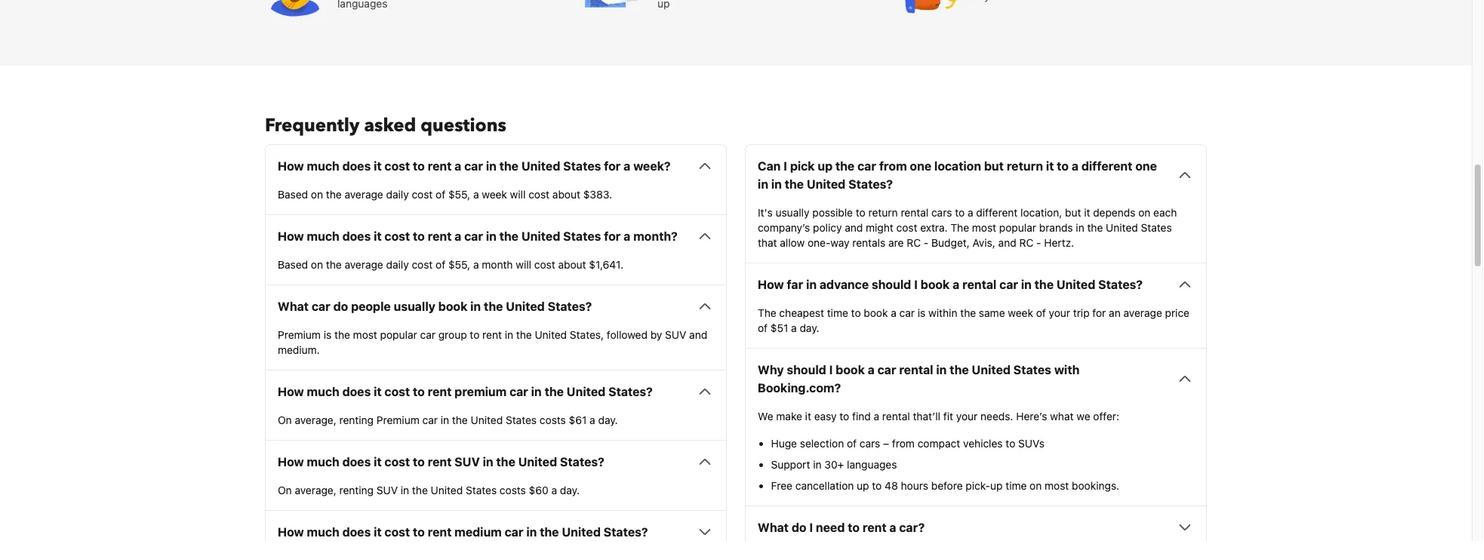 Task type: locate. For each thing, give the bounding box(es) containing it.
easy
[[815, 410, 837, 423]]

will right month
[[516, 258, 532, 271]]

0 horizontal spatial usually
[[394, 300, 436, 314]]

does inside how much does it cost to rent premium car in the united states? dropdown button
[[343, 385, 371, 399]]

for left an
[[1093, 307, 1107, 320]]

to
[[413, 160, 425, 173], [1057, 160, 1069, 173], [856, 206, 866, 219], [955, 206, 965, 219], [413, 230, 425, 243], [852, 307, 861, 320], [470, 329, 480, 342], [413, 385, 425, 399], [840, 410, 850, 423], [1006, 437, 1016, 450], [413, 456, 425, 469], [872, 480, 882, 493], [848, 521, 860, 535], [413, 526, 425, 539]]

1 horizontal spatial is
[[918, 307, 926, 320]]

does for how much does it cost to rent a car in the united states for a week?
[[343, 160, 371, 173]]

0 vertical spatial week
[[482, 188, 507, 201]]

week inside the cheapest time to book a car is within the same week of your trip for an average price of $51 a day.
[[1008, 307, 1034, 320]]

0 horizontal spatial suv
[[377, 484, 398, 497]]

does inside the how much does it cost to rent a car in the united states for a month? dropdown button
[[343, 230, 371, 243]]

$61
[[569, 414, 587, 427]]

but right location
[[985, 160, 1004, 173]]

5 much from the top
[[307, 526, 340, 539]]

1 horizontal spatial week
[[1008, 307, 1034, 320]]

1 horizontal spatial and
[[845, 221, 863, 234]]

rent down 'what car do people usually book in the united states?' dropdown button
[[483, 329, 502, 342]]

rental up extra. at the right top of page
[[901, 206, 929, 219]]

a right find
[[874, 410, 880, 423]]

1 vertical spatial average
[[345, 258, 383, 271]]

should up booking.com?
[[787, 363, 827, 377]]

2 one from the left
[[1136, 160, 1158, 173]]

1 does from the top
[[343, 160, 371, 173]]

2 much from the top
[[307, 230, 340, 243]]

1 horizontal spatial -
[[1037, 237, 1042, 249]]

day. inside the cheapest time to book a car is within the same week of your trip for an average price of $51 a day.
[[800, 322, 820, 335]]

one
[[910, 160, 932, 173], [1136, 160, 1158, 173]]

one left location
[[910, 160, 932, 173]]

i inside can i pick up the car from one location but return it to a different one in in the united states?
[[784, 160, 788, 173]]

0 horizontal spatial the
[[758, 307, 777, 320]]

cancellation
[[796, 480, 854, 493]]

4 does from the top
[[343, 456, 371, 469]]

and up way
[[845, 221, 863, 234]]

suv
[[665, 329, 687, 342], [455, 456, 480, 469], [377, 484, 398, 497]]

1 vertical spatial renting
[[339, 484, 374, 497]]

is
[[918, 307, 926, 320], [324, 329, 332, 342]]

a left within
[[891, 307, 897, 320]]

your right fit
[[957, 410, 978, 423]]

rental up "same"
[[963, 278, 997, 292]]

united inside it's usually possible to return rental cars to a different location, but it depends on each company's policy and might cost extra. the most popular brands in the united states that allow one-way rentals are rc - budget, avis, and rc - hertz.
[[1106, 221, 1139, 234]]

1 horizontal spatial costs
[[540, 414, 566, 427]]

based for how much does it cost to rent a car in the united states for a month?
[[278, 258, 308, 271]]

renting for how much does it cost to rent suv in the united states?
[[339, 484, 374, 497]]

average inside the cheapest time to book a car is within the same week of your trip for an average price of $51 a day.
[[1124, 307, 1163, 320]]

popular down location,
[[1000, 221, 1037, 234]]

0 horizontal spatial is
[[324, 329, 332, 342]]

will for month?
[[516, 258, 532, 271]]

cars inside it's usually possible to return rental cars to a different location, but it depends on each company's policy and might cost extra. the most popular brands in the united states that allow one-way rentals are rc - budget, avis, and rc - hertz.
[[932, 206, 953, 219]]

0 horizontal spatial most
[[353, 329, 377, 342]]

most
[[973, 221, 997, 234], [353, 329, 377, 342], [1045, 480, 1070, 493]]

rent up on average, renting premium car in the united states costs $61 a day.
[[428, 385, 452, 399]]

on for how much does it cost to rent suv in the united states?
[[278, 484, 292, 497]]

average
[[345, 188, 383, 201], [345, 258, 383, 271], [1124, 307, 1163, 320]]

0 vertical spatial for
[[604, 160, 621, 173]]

0 horizontal spatial and
[[690, 329, 708, 342]]

support in 30+ languages
[[771, 459, 897, 471]]

bookings.
[[1072, 480, 1120, 493]]

and right by
[[690, 329, 708, 342]]

to up location,
[[1057, 160, 1069, 173]]

1 vertical spatial based
[[278, 258, 308, 271]]

suv inside premium is the most popular car group to rent in the united states, followed by suv and medium.
[[665, 329, 687, 342]]

0 vertical spatial popular
[[1000, 221, 1037, 234]]

of up what car do people usually book in the united states? at the bottom left of the page
[[436, 258, 446, 271]]

a left the month? at top left
[[624, 230, 631, 243]]

states down each
[[1141, 221, 1173, 234]]

2 based from the top
[[278, 258, 308, 271]]

average,
[[295, 414, 337, 427], [295, 484, 337, 497]]

0 horizontal spatial should
[[787, 363, 827, 377]]

$55, down how much does it cost to rent a car in the united states for a month?
[[449, 258, 471, 271]]

average for how much does it cost to rent a car in the united states for a month?
[[345, 258, 383, 271]]

1 vertical spatial and
[[999, 237, 1017, 249]]

car right medium
[[505, 526, 524, 539]]

of
[[436, 188, 446, 201], [436, 258, 446, 271], [1037, 307, 1046, 320], [758, 322, 768, 335], [847, 437, 857, 450]]

huge
[[771, 437, 797, 450]]

how much does it cost to rent premium car in the united states?
[[278, 385, 653, 399]]

renting for how much does it cost to rent premium car in the united states?
[[339, 414, 374, 427]]

a inside it's usually possible to return rental cars to a different location, but it depends on each company's policy and might cost extra. the most popular brands in the united states that allow one-way rentals are rc - budget, avis, and rc - hertz.
[[968, 206, 974, 219]]

rent for how much does it cost to rent suv in the united states?
[[428, 456, 452, 469]]

0 horizontal spatial what
[[278, 300, 309, 314]]

1 vertical spatial but
[[1066, 206, 1082, 219]]

united
[[522, 160, 561, 173], [807, 178, 846, 191], [1106, 221, 1139, 234], [522, 230, 561, 243], [1057, 278, 1096, 292], [506, 300, 545, 314], [535, 329, 567, 342], [972, 363, 1011, 377], [567, 385, 606, 399], [471, 414, 503, 427], [519, 456, 557, 469], [431, 484, 463, 497], [562, 526, 601, 539]]

to up budget,
[[955, 206, 965, 219]]

2 - from the left
[[1037, 237, 1042, 249]]

avis,
[[973, 237, 996, 249]]

1 horizontal spatial rc
[[1020, 237, 1034, 249]]

premium up medium.
[[278, 329, 321, 342]]

a right $51
[[792, 322, 797, 335]]

1 vertical spatial the
[[758, 307, 777, 320]]

will down how much does it cost to rent a car in the united states for a week? dropdown button
[[510, 188, 526, 201]]

do left the people
[[333, 300, 348, 314]]

can i pick up the car from one location but return it to a different one in in the united states?
[[758, 160, 1158, 191]]

-
[[924, 237, 929, 249], [1037, 237, 1042, 249]]

need
[[816, 521, 845, 535]]

0 horizontal spatial different
[[977, 206, 1018, 219]]

2 vertical spatial most
[[1045, 480, 1070, 493]]

usually
[[776, 206, 810, 219], [394, 300, 436, 314]]

on
[[311, 188, 323, 201], [1139, 206, 1151, 219], [311, 258, 323, 271], [1030, 480, 1042, 493]]

1 vertical spatial different
[[977, 206, 1018, 219]]

rent for how much does it cost to rent a car in the united states for a week?
[[428, 160, 452, 173]]

0 vertical spatial $55,
[[449, 188, 471, 201]]

daily
[[386, 188, 409, 201], [386, 258, 409, 271]]

0 horizontal spatial premium
[[278, 329, 321, 342]]

in inside premium is the most popular car group to rent in the united states, followed by suv and medium.
[[505, 329, 514, 342]]

2 does from the top
[[343, 230, 371, 243]]

how inside "dropdown button"
[[278, 526, 304, 539]]

1 vertical spatial about
[[558, 258, 586, 271]]

cost up are
[[897, 221, 918, 234]]

2 average, from the top
[[295, 484, 337, 497]]

why should i book a car rental in the united states with booking.com? button
[[758, 361, 1195, 397]]

2 daily from the top
[[386, 258, 409, 271]]

cost inside it's usually possible to return rental cars to a different location, but it depends on each company's policy and might cost extra. the most popular brands in the united states that allow one-way rentals are rc - budget, avis, and rc - hertz.
[[897, 221, 918, 234]]

does for how much does it cost to rent premium car in the united states?
[[343, 385, 371, 399]]

3 much from the top
[[307, 385, 340, 399]]

1 horizontal spatial up
[[857, 480, 870, 493]]

to down advance
[[852, 307, 861, 320]]

- down extra. at the right top of page
[[924, 237, 929, 249]]

fit
[[944, 410, 954, 423]]

rent inside "dropdown button"
[[428, 526, 452, 539]]

0 vertical spatial different
[[1082, 160, 1133, 173]]

popular inside it's usually possible to return rental cars to a different location, but it depends on each company's policy and might cost extra. the most popular brands in the united states that allow one-way rentals are rc - budget, avis, and rc - hertz.
[[1000, 221, 1037, 234]]

month?
[[634, 230, 678, 243]]

0 vertical spatial about
[[553, 188, 581, 201]]

for for month?
[[604, 230, 621, 243]]

for for week?
[[604, 160, 621, 173]]

1 daily from the top
[[386, 188, 409, 201]]

1 vertical spatial what
[[758, 521, 789, 535]]

1 vertical spatial day.
[[598, 414, 618, 427]]

what for what car do people usually book in the united states?
[[278, 300, 309, 314]]

allow
[[780, 237, 805, 249]]

up right pick on the top right of the page
[[818, 160, 833, 173]]

a up brands on the right top of page
[[1072, 160, 1079, 173]]

5 million+ reviews image
[[905, 0, 966, 18]]

we're here for you image
[[265, 0, 325, 18]]

to inside premium is the most popular car group to rent in the united states, followed by suv and medium.
[[470, 329, 480, 342]]

cars up extra. at the right top of page
[[932, 206, 953, 219]]

why should i book a car rental in the united states with booking.com?
[[758, 363, 1080, 395]]

does inside how much does it cost to rent medium car in the united states? "dropdown button"
[[343, 526, 371, 539]]

0 horizontal spatial but
[[985, 160, 1004, 173]]

different up depends
[[1082, 160, 1133, 173]]

0 vertical spatial your
[[1049, 307, 1071, 320]]

week down how much does it cost to rent a car in the united states for a week? dropdown button
[[482, 188, 507, 201]]

premium
[[278, 329, 321, 342], [377, 414, 420, 427]]

1 vertical spatial suv
[[455, 456, 480, 469]]

rental inside it's usually possible to return rental cars to a different location, but it depends on each company's policy and might cost extra. the most popular brands in the united states that allow one-way rentals are rc - budget, avis, and rc - hertz.
[[901, 206, 929, 219]]

the up budget,
[[951, 221, 970, 234]]

1 horizontal spatial the
[[951, 221, 970, 234]]

1 one from the left
[[910, 160, 932, 173]]

states down how much does it cost to rent premium car in the united states? dropdown button
[[506, 414, 537, 427]]

2 $55, from the top
[[449, 258, 471, 271]]

1 horizontal spatial usually
[[776, 206, 810, 219]]

0 vertical spatial costs
[[540, 414, 566, 427]]

do
[[333, 300, 348, 314], [792, 521, 807, 535]]

0 horizontal spatial do
[[333, 300, 348, 314]]

one-
[[808, 237, 831, 249]]

what do i need to rent a car? button
[[758, 519, 1195, 537]]

1 horizontal spatial what
[[758, 521, 789, 535]]

make
[[777, 410, 803, 423]]

to right need
[[848, 521, 860, 535]]

rent for how much does it cost to rent medium car in the united states?
[[428, 526, 452, 539]]

states up $1,641.
[[564, 230, 601, 243]]

cost down on average, renting suv in the united states costs $60 a day.
[[385, 526, 410, 539]]

the inside the cheapest time to book a car is within the same week of your trip for an average price of $51 a day.
[[961, 307, 977, 320]]

1 vertical spatial should
[[787, 363, 827, 377]]

most left bookings.
[[1045, 480, 1070, 493]]

return
[[1007, 160, 1044, 173], [869, 206, 898, 219]]

to up on average, renting suv in the united states costs $60 a day.
[[413, 456, 425, 469]]

1 vertical spatial your
[[957, 410, 978, 423]]

book up within
[[921, 278, 950, 292]]

how for how much does it cost to rent a car in the united states for a month?
[[278, 230, 304, 243]]

your inside the cheapest time to book a car is within the same week of your trip for an average price of $51 a day.
[[1049, 307, 1071, 320]]

1 vertical spatial usually
[[394, 300, 436, 314]]

most inside premium is the most popular car group to rent in the united states, followed by suv and medium.
[[353, 329, 377, 342]]

0 vertical spatial is
[[918, 307, 926, 320]]

one up each
[[1136, 160, 1158, 173]]

does inside how much does it cost to rent a car in the united states for a week? dropdown button
[[343, 160, 371, 173]]

much inside how much does it cost to rent premium car in the united states? dropdown button
[[307, 385, 340, 399]]

cost
[[385, 160, 410, 173], [412, 188, 433, 201], [529, 188, 550, 201], [897, 221, 918, 234], [385, 230, 410, 243], [412, 258, 433, 271], [535, 258, 556, 271], [385, 385, 410, 399], [385, 456, 410, 469], [385, 526, 410, 539]]

premium is the most popular car group to rent in the united states, followed by suv and medium.
[[278, 329, 708, 357]]

much inside how much does it cost to rent medium car in the united states? "dropdown button"
[[307, 526, 340, 539]]

costs left $61 on the bottom left of page
[[540, 414, 566, 427]]

2 horizontal spatial and
[[999, 237, 1017, 249]]

popular
[[1000, 221, 1037, 234], [380, 329, 417, 342]]

a left week?
[[624, 160, 631, 173]]

united inside why should i book a car rental in the united states with booking.com?
[[972, 363, 1011, 377]]

3 does from the top
[[343, 385, 371, 399]]

0 horizontal spatial costs
[[500, 484, 526, 497]]

1 vertical spatial daily
[[386, 258, 409, 271]]

people
[[351, 300, 391, 314]]

popular down the people
[[380, 329, 417, 342]]

based on the average daily cost of $55, a week will cost about $383.
[[278, 188, 612, 201]]

the
[[951, 221, 970, 234], [758, 307, 777, 320]]

0 vertical spatial premium
[[278, 329, 321, 342]]

depends
[[1094, 206, 1136, 219]]

company's
[[758, 221, 811, 234]]

rc left the hertz.
[[1020, 237, 1034, 249]]

car left within
[[900, 307, 915, 320]]

0 vertical spatial average
[[345, 188, 383, 201]]

1 renting from the top
[[339, 414, 374, 427]]

1 vertical spatial return
[[869, 206, 898, 219]]

car left group
[[420, 329, 436, 342]]

on for how much does it cost to rent premium car in the united states?
[[278, 414, 292, 427]]

popular inside premium is the most popular car group to rent in the united states, followed by suv and medium.
[[380, 329, 417, 342]]

usually right the people
[[394, 300, 436, 314]]

1 $55, from the top
[[449, 188, 471, 201]]

premium
[[455, 385, 507, 399]]

should down are
[[872, 278, 912, 292]]

1 vertical spatial will
[[516, 258, 532, 271]]

location
[[935, 160, 982, 173]]

0 vertical spatial cars
[[932, 206, 953, 219]]

1 rc from the left
[[907, 237, 921, 249]]

up down languages
[[857, 480, 870, 493]]

1 horizontal spatial premium
[[377, 414, 420, 427]]

0 vertical spatial will
[[510, 188, 526, 201]]

how
[[278, 160, 304, 173], [278, 230, 304, 243], [758, 278, 784, 292], [278, 385, 304, 399], [278, 456, 304, 469], [278, 526, 304, 539]]

1 horizontal spatial cars
[[932, 206, 953, 219]]

0 vertical spatial return
[[1007, 160, 1044, 173]]

suv inside dropdown button
[[455, 456, 480, 469]]

average right an
[[1124, 307, 1163, 320]]

day. right $60
[[560, 484, 580, 497]]

does for how much does it cost to rent a car in the united states for a month?
[[343, 230, 371, 243]]

usually inside dropdown button
[[394, 300, 436, 314]]

0 vertical spatial on
[[278, 414, 292, 427]]

cost down how much does it cost to rent a car in the united states for a week? dropdown button
[[529, 188, 550, 201]]

1 horizontal spatial but
[[1066, 206, 1082, 219]]

much inside "how much does it cost to rent suv in the united states?" dropdown button
[[307, 456, 340, 469]]

rental
[[901, 206, 929, 219], [963, 278, 997, 292], [900, 363, 934, 377], [883, 410, 910, 423]]

2 renting from the top
[[339, 484, 374, 497]]

costs
[[540, 414, 566, 427], [500, 484, 526, 497]]

extra.
[[921, 221, 948, 234]]

in inside it's usually possible to return rental cars to a different location, but it depends on each company's policy and might cost extra. the most popular brands in the united states that allow one-way rentals are rc - budget, avis, and rc - hertz.
[[1076, 221, 1085, 234]]

return up location,
[[1007, 160, 1044, 173]]

0 horizontal spatial one
[[910, 160, 932, 173]]

but
[[985, 160, 1004, 173], [1066, 206, 1082, 219]]

brands
[[1040, 221, 1074, 234]]

how for how much does it cost to rent medium car in the united states?
[[278, 526, 304, 539]]

1 vertical spatial $55,
[[449, 258, 471, 271]]

the
[[500, 160, 519, 173], [836, 160, 855, 173], [785, 178, 804, 191], [326, 188, 342, 201], [1088, 221, 1104, 234], [500, 230, 519, 243], [326, 258, 342, 271], [1035, 278, 1054, 292], [484, 300, 503, 314], [961, 307, 977, 320], [335, 329, 350, 342], [516, 329, 532, 342], [950, 363, 969, 377], [545, 385, 564, 399], [452, 414, 468, 427], [496, 456, 516, 469], [412, 484, 428, 497], [540, 526, 559, 539]]

return inside can i pick up the car from one location but return it to a different one in in the united states?
[[1007, 160, 1044, 173]]

0 vertical spatial time
[[827, 307, 849, 320]]

1 horizontal spatial popular
[[1000, 221, 1037, 234]]

car inside can i pick up the car from one location but return it to a different one in in the united states?
[[858, 160, 877, 173]]

same
[[979, 307, 1006, 320]]

1 horizontal spatial day.
[[598, 414, 618, 427]]

rent for how much does it cost to rent premium car in the united states?
[[428, 385, 452, 399]]

2 horizontal spatial suv
[[665, 329, 687, 342]]

do left need
[[792, 521, 807, 535]]

0 horizontal spatial return
[[869, 206, 898, 219]]

car inside premium is the most popular car group to rent in the united states, followed by suv and medium.
[[420, 329, 436, 342]]

trip
[[1074, 307, 1090, 320]]

rent up based on the average daily cost of $55, a month will cost about $1,641.
[[428, 230, 452, 243]]

0 vertical spatial suv
[[665, 329, 687, 342]]

and
[[845, 221, 863, 234], [999, 237, 1017, 249], [690, 329, 708, 342]]

different up avis,
[[977, 206, 1018, 219]]

0 horizontal spatial your
[[957, 410, 978, 423]]

1 based from the top
[[278, 188, 308, 201]]

much for how much does it cost to rent premium car in the united states?
[[307, 385, 340, 399]]

a up find
[[868, 363, 875, 377]]

- left the hertz.
[[1037, 237, 1042, 249]]

0 vertical spatial from
[[880, 160, 907, 173]]

based for how much does it cost to rent a car in the united states for a week?
[[278, 188, 308, 201]]

2 on from the top
[[278, 484, 292, 497]]

from inside can i pick up the car from one location but return it to a different one in in the united states?
[[880, 160, 907, 173]]

much inside the how much does it cost to rent a car in the united states for a month? dropdown button
[[307, 230, 340, 243]]

for up $383.
[[604, 160, 621, 173]]

about left $383.
[[553, 188, 581, 201]]

book up find
[[836, 363, 865, 377]]

what down 'free'
[[758, 521, 789, 535]]

1 on from the top
[[278, 414, 292, 427]]

and right avis,
[[999, 237, 1017, 249]]

cars left –
[[860, 437, 881, 450]]

usually inside it's usually possible to return rental cars to a different location, but it depends on each company's policy and might cost extra. the most popular brands in the united states that allow one-way rentals are rc - budget, avis, and rc - hertz.
[[776, 206, 810, 219]]

1 vertical spatial do
[[792, 521, 807, 535]]

0 horizontal spatial popular
[[380, 329, 417, 342]]

0 vertical spatial do
[[333, 300, 348, 314]]

rent left medium
[[428, 526, 452, 539]]

different
[[1082, 160, 1133, 173], [977, 206, 1018, 219]]

a up avis,
[[968, 206, 974, 219]]

to inside can i pick up the car from one location but return it to a different one in in the united states?
[[1057, 160, 1069, 173]]

2 vertical spatial for
[[1093, 307, 1107, 320]]

up inside can i pick up the car from one location but return it to a different one in in the united states?
[[818, 160, 833, 173]]

about left $1,641.
[[558, 258, 586, 271]]

booking.com?
[[758, 382, 841, 395]]

frequently asked questions
[[265, 113, 507, 138]]

1 vertical spatial time
[[1006, 480, 1027, 493]]

different inside can i pick up the car from one location but return it to a different one in in the united states?
[[1082, 160, 1133, 173]]

0 horizontal spatial -
[[924, 237, 929, 249]]

to up on average, renting premium car in the united states costs $61 a day.
[[413, 385, 425, 399]]

0 vertical spatial daily
[[386, 188, 409, 201]]

1 horizontal spatial one
[[1136, 160, 1158, 173]]

daily up the people
[[386, 258, 409, 271]]

1 horizontal spatial different
[[1082, 160, 1133, 173]]

5 does from the top
[[343, 526, 371, 539]]

much
[[307, 160, 340, 173], [307, 230, 340, 243], [307, 385, 340, 399], [307, 456, 340, 469], [307, 526, 340, 539]]

cost up what car do people usually book in the united states? at the bottom left of the page
[[412, 258, 433, 271]]

0 horizontal spatial time
[[827, 307, 849, 320]]

0 vertical spatial what
[[278, 300, 309, 314]]

hours
[[901, 480, 929, 493]]

car?
[[900, 521, 925, 535]]

0 horizontal spatial cars
[[860, 437, 881, 450]]

0 vertical spatial average,
[[295, 414, 337, 427]]

1 - from the left
[[924, 237, 929, 249]]

usually up company's
[[776, 206, 810, 219]]

up
[[818, 160, 833, 173], [857, 480, 870, 493], [991, 480, 1003, 493]]

0 vertical spatial the
[[951, 221, 970, 234]]

1 horizontal spatial most
[[973, 221, 997, 234]]

0 vertical spatial based
[[278, 188, 308, 201]]

0 horizontal spatial day.
[[560, 484, 580, 497]]

daily down asked
[[386, 188, 409, 201]]

1 average, from the top
[[295, 414, 337, 427]]

does inside "how much does it cost to rent suv in the united states?" dropdown button
[[343, 456, 371, 469]]

1 much from the top
[[307, 160, 340, 173]]

location,
[[1021, 206, 1063, 219]]

book inside why should i book a car rental in the united states with booking.com?
[[836, 363, 865, 377]]

costs left $60
[[500, 484, 526, 497]]

0 vertical spatial but
[[985, 160, 1004, 173]]

1 vertical spatial average,
[[295, 484, 337, 497]]

states
[[564, 160, 601, 173], [1141, 221, 1173, 234], [564, 230, 601, 243], [1014, 363, 1052, 377], [506, 414, 537, 427], [466, 484, 497, 497]]

4 much from the top
[[307, 456, 340, 469]]

week right "same"
[[1008, 307, 1034, 320]]

1 horizontal spatial should
[[872, 278, 912, 292]]

can i pick up the car from one location but return it to a different one in in the united states? button
[[758, 157, 1195, 194]]

should
[[872, 278, 912, 292], [787, 363, 827, 377]]

2 horizontal spatial day.
[[800, 322, 820, 335]]

1 vertical spatial on
[[278, 484, 292, 497]]

0 vertical spatial most
[[973, 221, 997, 234]]

much inside how much does it cost to rent a car in the united states for a week? dropdown button
[[307, 160, 340, 173]]



Task type: vqa. For each thing, say whether or not it's contained in the screenshot.
HERE'S
yes



Task type: describe. For each thing, give the bounding box(es) containing it.
–
[[884, 437, 890, 450]]

how for how much does it cost to rent premium car in the united states?
[[278, 385, 304, 399]]

on average, renting premium car in the united states costs $61 a day.
[[278, 414, 618, 427]]

we
[[758, 410, 774, 423]]

free
[[771, 480, 793, 493]]

average, for how much does it cost to rent premium car in the united states?
[[295, 414, 337, 427]]

1 vertical spatial costs
[[500, 484, 526, 497]]

vehicles
[[964, 437, 1003, 450]]

the cheapest time to book a car is within the same week of your trip for an average price of $51 a day.
[[758, 307, 1190, 335]]

week?
[[634, 160, 671, 173]]

how much does it cost to rent suv in the united states? button
[[278, 453, 714, 471]]

2 horizontal spatial up
[[991, 480, 1003, 493]]

car inside the cheapest time to book a car is within the same week of your trip for an average price of $51 a day.
[[900, 307, 915, 320]]

cost up on average, renting premium car in the united states costs $61 a day.
[[385, 385, 410, 399]]

of left trip
[[1037, 307, 1046, 320]]

that
[[758, 237, 777, 249]]

most inside it's usually possible to return rental cars to a different location, but it depends on each company's policy and might cost extra. the most popular brands in the united states that allow one-way rentals are rc - budget, avis, and rc - hertz.
[[973, 221, 997, 234]]

1 vertical spatial premium
[[377, 414, 420, 427]]

of up support in 30+ languages
[[847, 437, 857, 450]]

premium inside premium is the most popular car group to rent in the united states, followed by suv and medium.
[[278, 329, 321, 342]]

48
[[885, 480, 898, 493]]

cost right month
[[535, 258, 556, 271]]

asked
[[364, 113, 416, 138]]

how for how far in advance should i book a rental car in the united states?
[[758, 278, 784, 292]]

daily for how much does it cost to rent a car in the united states for a month?
[[386, 258, 409, 271]]

united inside can i pick up the car from one location but return it to a different one in in the united states?
[[807, 178, 846, 191]]

selection
[[800, 437, 844, 450]]

support
[[771, 459, 811, 471]]

the inside why should i book a car rental in the united states with booking.com?
[[950, 363, 969, 377]]

pick-
[[966, 480, 991, 493]]

the inside the cheapest time to book a car is within the same week of your trip for an average price of $51 a day.
[[758, 307, 777, 320]]

huge selection of cars – from compact vehicles to suvs
[[771, 437, 1045, 450]]

$55, for month?
[[449, 258, 471, 271]]

offer:
[[1094, 410, 1120, 423]]

the inside it's usually possible to return rental cars to a different location, but it depends on each company's policy and might cost extra. the most popular brands in the united states that allow one-way rentals are rc - budget, avis, and rc - hertz.
[[951, 221, 970, 234]]

a right $60
[[552, 484, 557, 497]]

pick
[[791, 160, 815, 173]]

car up how much does it cost to rent suv in the united states?
[[423, 414, 438, 427]]

advance
[[820, 278, 869, 292]]

each
[[1154, 206, 1178, 219]]

hertz.
[[1045, 237, 1075, 249]]

possible
[[813, 206, 853, 219]]

car up medium.
[[312, 300, 331, 314]]

cost up on average, renting suv in the united states costs $60 a day.
[[385, 456, 410, 469]]

for inside the cheapest time to book a car is within the same week of your trip for an average price of $51 a day.
[[1093, 307, 1107, 320]]

rental up –
[[883, 410, 910, 423]]

but inside it's usually possible to return rental cars to a different location, but it depends on each company's policy and might cost extra. the most popular brands in the united states that allow one-way rentals are rc - budget, avis, and rc - hertz.
[[1066, 206, 1082, 219]]

to left suvs on the right bottom of the page
[[1006, 437, 1016, 450]]

a inside can i pick up the car from one location but return it to a different one in in the united states?
[[1072, 160, 1079, 173]]

cost up based on the average daily cost of $55, a month will cost about $1,641.
[[385, 230, 410, 243]]

1 vertical spatial cars
[[860, 437, 881, 450]]

to right possible
[[856, 206, 866, 219]]

cost inside "dropdown button"
[[385, 526, 410, 539]]

a left car?
[[890, 521, 897, 535]]

does for how much does it cost to rent suv in the united states?
[[343, 456, 371, 469]]

on average, renting suv in the united states costs $60 a day.
[[278, 484, 580, 497]]

before
[[932, 480, 963, 493]]

states,
[[570, 329, 604, 342]]

2 horizontal spatial most
[[1045, 480, 1070, 493]]

car up based on the average daily cost of $55, a week will cost about $383.
[[465, 160, 483, 173]]

frequently
[[265, 113, 360, 138]]

0 horizontal spatial week
[[482, 188, 507, 201]]

rent for how much does it cost to rent a car in the united states for a month?
[[428, 230, 452, 243]]

how much does it cost to rent suv in the united states?
[[278, 456, 605, 469]]

languages
[[847, 459, 897, 471]]

in inside why should i book a car rental in the united states with booking.com?
[[937, 363, 947, 377]]

united inside premium is the most popular car group to rent in the united states, followed by suv and medium.
[[535, 329, 567, 342]]

medium
[[455, 526, 502, 539]]

time inside the cheapest time to book a car is within the same week of your trip for an average price of $51 a day.
[[827, 307, 849, 320]]

how much does it cost to rent a car in the united states for a week? button
[[278, 157, 714, 175]]

book inside the cheapest time to book a car is within the same week of your trip for an average price of $51 a day.
[[864, 307, 888, 320]]

price
[[1166, 307, 1190, 320]]

we make it easy to find a rental that'll fit your needs. here's what we offer:
[[758, 410, 1120, 423]]

how much does it cost to rent premium car in the united states? button
[[278, 383, 714, 401]]

a up based on the average daily cost of $55, a month will cost about $1,641.
[[455, 230, 462, 243]]

free cancellation up to 48 hours before pick-up time on most bookings.
[[771, 480, 1120, 493]]

month
[[482, 258, 513, 271]]

daily for how much does it cost to rent a car in the united states for a week?
[[386, 188, 409, 201]]

to up based on the average daily cost of $55, a week will cost about $383.
[[413, 160, 425, 173]]

much for how much does it cost to rent a car in the united states for a week?
[[307, 160, 340, 173]]

$55, for week?
[[449, 188, 471, 201]]

1 vertical spatial from
[[893, 437, 915, 450]]

far
[[787, 278, 804, 292]]

car inside why should i book a car rental in the united states with booking.com?
[[878, 363, 897, 377]]

about for month?
[[558, 258, 586, 271]]

how much does it cost to rent medium car in the united states?
[[278, 526, 648, 539]]

what car do people usually book in the united states?
[[278, 300, 592, 314]]

might
[[866, 221, 894, 234]]

a right $61 on the bottom left of page
[[590, 414, 596, 427]]

return inside it's usually possible to return rental cars to a different location, but it depends on each company's policy and might cost extra. the most popular brands in the united states that allow one-way rentals are rc - budget, avis, and rc - hertz.
[[869, 206, 898, 219]]

followed
[[607, 329, 648, 342]]

rent left car?
[[863, 521, 887, 535]]

rent inside premium is the most popular car group to rent in the united states, followed by suv and medium.
[[483, 329, 502, 342]]

2 vertical spatial suv
[[377, 484, 398, 497]]

compact
[[918, 437, 961, 450]]

how much does it cost to rent a car in the united states for a week?
[[278, 160, 671, 173]]

suvs
[[1019, 437, 1045, 450]]

free cancellation image
[[585, 0, 646, 18]]

a down how much does it cost to rent a car in the united states for a week?
[[473, 188, 479, 201]]

should inside why should i book a car rental in the united states with booking.com?
[[787, 363, 827, 377]]

a up within
[[953, 278, 960, 292]]

what car do people usually book in the united states? button
[[278, 298, 714, 316]]

book up group
[[439, 300, 468, 314]]

why
[[758, 363, 784, 377]]

to up based on the average daily cost of $55, a month will cost about $1,641.
[[413, 230, 425, 243]]

budget,
[[932, 237, 970, 249]]

needs.
[[981, 410, 1014, 423]]

way
[[831, 237, 850, 249]]

about for week?
[[553, 188, 581, 201]]

average, for how much does it cost to rent suv in the united states?
[[295, 484, 337, 497]]

policy
[[813, 221, 842, 234]]

how far in advance should i book a rental car in the united states? button
[[758, 276, 1195, 294]]

on inside it's usually possible to return rental cars to a different location, but it depends on each company's policy and might cost extra. the most popular brands in the united states that allow one-way rentals are rc - budget, avis, and rc - hertz.
[[1139, 206, 1151, 219]]

$51
[[771, 322, 789, 335]]

i inside why should i book a car rental in the united states with booking.com?
[[830, 363, 833, 377]]

cheapest
[[780, 307, 825, 320]]

an
[[1109, 307, 1121, 320]]

rental inside why should i book a car rental in the united states with booking.com?
[[900, 363, 934, 377]]

states up $383.
[[564, 160, 601, 173]]

states inside it's usually possible to return rental cars to a different location, but it depends on each company's policy and might cost extra. the most popular brands in the united states that allow one-way rentals are rc - budget, avis, and rc - hertz.
[[1141, 221, 1173, 234]]

cost down how much does it cost to rent a car in the united states for a week?
[[412, 188, 433, 201]]

average for how much does it cost to rent a car in the united states for a week?
[[345, 188, 383, 201]]

2 rc from the left
[[1020, 237, 1034, 249]]

cost down asked
[[385, 160, 410, 173]]

with
[[1055, 363, 1080, 377]]

car up "same"
[[1000, 278, 1019, 292]]

the inside it's usually possible to return rental cars to a different location, but it depends on each company's policy and might cost extra. the most popular brands in the united states that allow one-way rentals are rc - budget, avis, and rc - hertz.
[[1088, 221, 1104, 234]]

what
[[1051, 410, 1074, 423]]

it inside can i pick up the car from one location but return it to a different one in in the united states?
[[1047, 160, 1055, 173]]

much for how much does it cost to rent medium car in the united states?
[[307, 526, 340, 539]]

based on the average daily cost of $55, a month will cost about $1,641.
[[278, 258, 624, 271]]

of down how much does it cost to rent a car in the united states for a week?
[[436, 188, 446, 201]]

here's
[[1017, 410, 1048, 423]]

medium.
[[278, 344, 320, 357]]

how much does it cost to rent a car in the united states for a month? button
[[278, 228, 714, 246]]

how for how much does it cost to rent suv in the united states?
[[278, 456, 304, 469]]

car up based on the average daily cost of $55, a month will cost about $1,641.
[[465, 230, 483, 243]]

what for what do i need to rent a car?
[[758, 521, 789, 535]]

will for week?
[[510, 188, 526, 201]]

30+
[[825, 459, 845, 471]]

does for how much does it cost to rent medium car in the united states?
[[343, 526, 371, 539]]

much for how much does it cost to rent a car in the united states for a month?
[[307, 230, 340, 243]]

group
[[439, 329, 467, 342]]

to left 48
[[872, 480, 882, 493]]

to left find
[[840, 410, 850, 423]]

how far in advance should i book a rental car in the united states?
[[758, 278, 1143, 292]]

how much does it cost to rent medium car in the united states? button
[[278, 524, 714, 541]]

different inside it's usually possible to return rental cars to a different location, but it depends on each company's policy and might cost extra. the most popular brands in the united states that allow one-way rentals are rc - budget, avis, and rc - hertz.
[[977, 206, 1018, 219]]

states? inside can i pick up the car from one location but return it to a different one in in the united states?
[[849, 178, 893, 191]]

1 horizontal spatial do
[[792, 521, 807, 535]]

a up based on the average daily cost of $55, a week will cost about $383.
[[455, 160, 462, 173]]

but inside can i pick up the car from one location but return it to a different one in in the united states?
[[985, 160, 1004, 173]]

it's
[[758, 206, 773, 219]]

a left month
[[473, 258, 479, 271]]

how for how much does it cost to rent a car in the united states for a week?
[[278, 160, 304, 173]]

$1,641.
[[589, 258, 624, 271]]

to inside the cheapest time to book a car is within the same week of your trip for an average price of $51 a day.
[[852, 307, 861, 320]]

by
[[651, 329, 663, 342]]

car right the premium
[[510, 385, 529, 399]]

how much does it cost to rent a car in the united states for a month?
[[278, 230, 678, 243]]

it inside it's usually possible to return rental cars to a different location, but it depends on each company's policy and might cost extra. the most popular brands in the united states that allow one-way rentals are rc - budget, avis, and rc - hertz.
[[1085, 206, 1091, 219]]

states down "how much does it cost to rent suv in the united states?" dropdown button in the bottom of the page
[[466, 484, 497, 497]]

states inside why should i book a car rental in the united states with booking.com?
[[1014, 363, 1052, 377]]

that'll
[[913, 410, 941, 423]]

a inside why should i book a car rental in the united states with booking.com?
[[868, 363, 875, 377]]

questions
[[421, 113, 507, 138]]

$60
[[529, 484, 549, 497]]

of left $51
[[758, 322, 768, 335]]

$383.
[[584, 188, 612, 201]]

are
[[889, 237, 904, 249]]

within
[[929, 307, 958, 320]]

0 vertical spatial should
[[872, 278, 912, 292]]

can
[[758, 160, 781, 173]]

much for how much does it cost to rent suv in the united states?
[[307, 456, 340, 469]]

rentals
[[853, 237, 886, 249]]

to down on average, renting suv in the united states costs $60 a day.
[[413, 526, 425, 539]]

is inside premium is the most popular car group to rent in the united states, followed by suv and medium.
[[324, 329, 332, 342]]

and inside premium is the most popular car group to rent in the united states, followed by suv and medium.
[[690, 329, 708, 342]]

is inside the cheapest time to book a car is within the same week of your trip for an average price of $51 a day.
[[918, 307, 926, 320]]

we
[[1077, 410, 1091, 423]]



